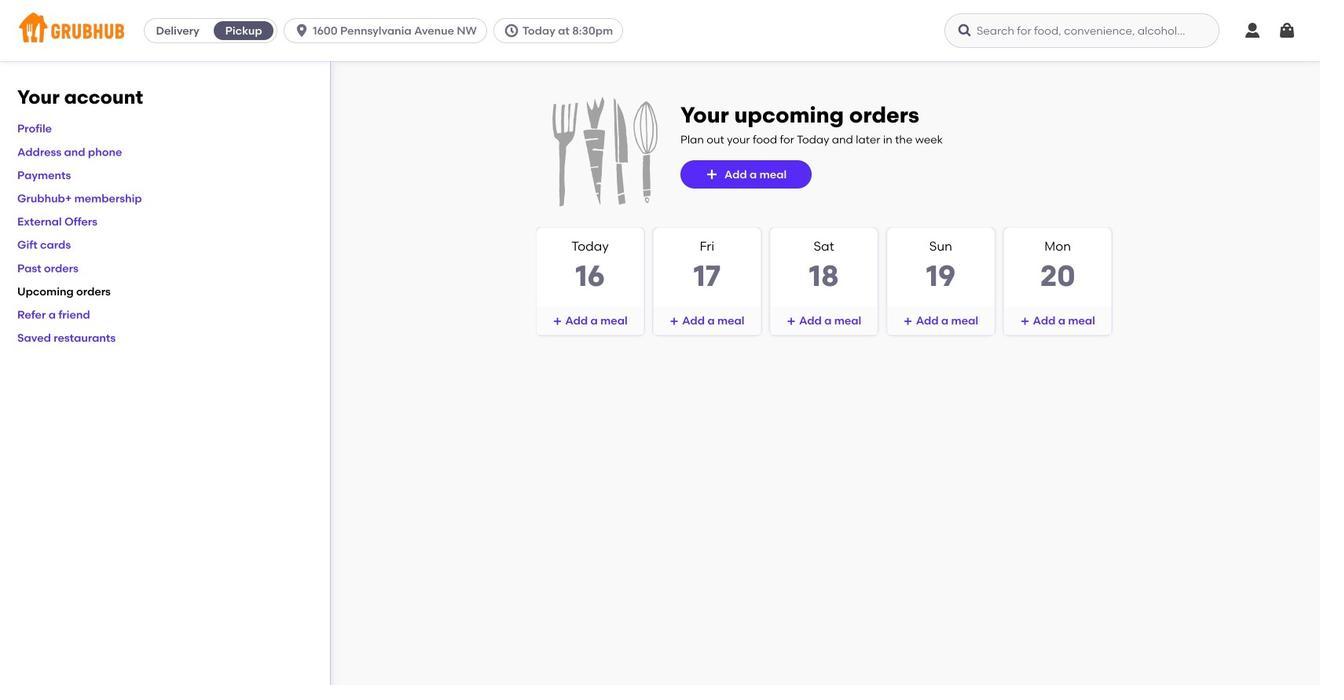 Task type: describe. For each thing, give the bounding box(es) containing it.
main navigation navigation
[[0, 0, 1321, 61]]

Search for food, convenience, alcohol... search field
[[945, 13, 1220, 48]]



Task type: locate. For each thing, give the bounding box(es) containing it.
svg image
[[1278, 21, 1297, 40], [294, 23, 310, 39], [504, 23, 520, 39], [958, 23, 973, 39], [706, 168, 718, 181], [787, 317, 796, 326], [1021, 317, 1030, 326]]

svg image
[[1244, 21, 1263, 40], [553, 317, 562, 326], [670, 317, 679, 326], [904, 317, 913, 326]]

svg image inside "main navigation" navigation
[[1244, 21, 1263, 40]]



Task type: vqa. For each thing, say whether or not it's contained in the screenshot.
beans,
no



